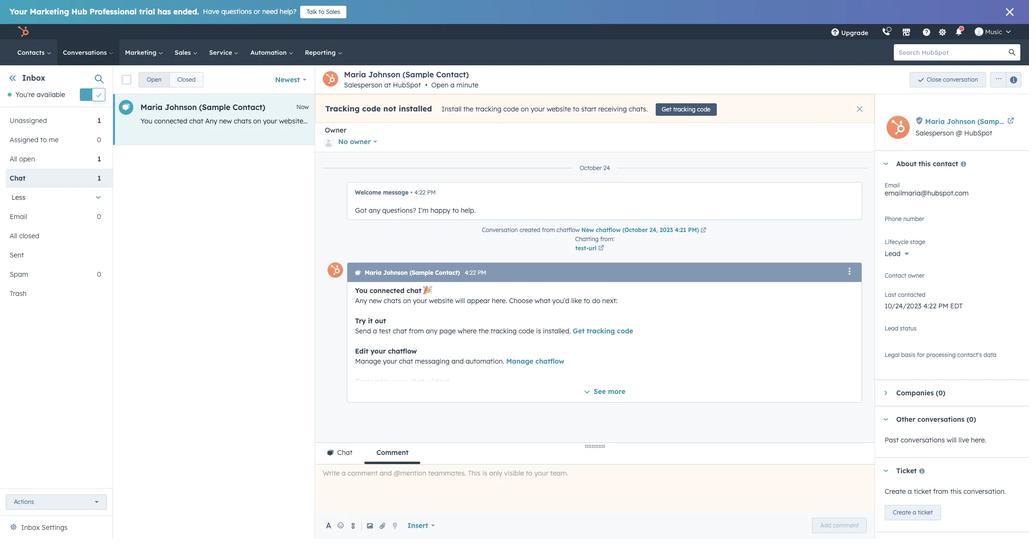 Task type: locate. For each thing, give the bounding box(es) containing it.
website left start
[[547, 105, 571, 114]]

live
[[959, 436, 969, 445]]

manage right automation.
[[506, 357, 533, 366]]

1 0 from the top
[[97, 136, 101, 144]]

1 vertical spatial ticket
[[918, 510, 933, 517]]

1 horizontal spatial chat
[[337, 449, 352, 458]]

1 vertical spatial connected
[[370, 287, 404, 295]]

no owner button for owner
[[323, 135, 377, 149]]

the right install
[[463, 105, 474, 114]]

0 vertical spatial ticket
[[914, 488, 931, 497]]

Last contacted text field
[[885, 297, 1019, 313]]

1 group from the left
[[139, 72, 204, 87]]

here. right live
[[971, 436, 986, 445]]

notifications image
[[954, 28, 963, 37]]

get right the installed.
[[573, 327, 585, 336]]

chatflow inside new chatflow (october 24, 2023 4:21 pm) link
[[596, 227, 621, 234]]

lead inside popup button
[[885, 250, 901, 258]]

closed
[[177, 76, 196, 83]]

test-
[[575, 245, 589, 252]]

1 horizontal spatial any
[[355, 297, 367, 305]]

salesperson
[[344, 81, 382, 89], [916, 129, 954, 138]]

or
[[254, 7, 260, 16]]

(0)
[[936, 389, 945, 398], [967, 416, 976, 424]]

(sample up 🎉
[[409, 269, 433, 277]]

2 lead from the top
[[885, 325, 898, 332]]

add
[[820, 522, 831, 530]]

group down search icon
[[986, 72, 1021, 87]]

hubspot down maria johnson (sample contac
[[964, 129, 992, 138]]

you'd down installed
[[402, 117, 420, 126]]

questions
[[221, 7, 252, 16]]

inbox up the you're available
[[22, 73, 45, 83]]

chats.
[[629, 105, 648, 114]]

caret image inside the companies (0) dropdown button
[[884, 391, 887, 397]]

the
[[463, 105, 474, 114], [623, 117, 633, 126], [479, 327, 489, 336]]

caret image inside other conversations (0) dropdown button
[[883, 419, 889, 421]]

1 vertical spatial like
[[571, 297, 582, 305]]

3 0 from the top
[[97, 271, 101, 279]]

🎉
[[423, 287, 432, 295]]

past
[[885, 436, 899, 445]]

get tracking code button
[[655, 103, 717, 116]]

maria inside row
[[140, 102, 163, 112]]

0 horizontal spatial send
[[355, 327, 371, 336]]

chats
[[234, 117, 251, 126], [384, 297, 401, 305]]

0 horizontal spatial group
[[139, 72, 204, 87]]

1 horizontal spatial send
[[499, 117, 515, 126]]

create a ticket from this conversation.
[[885, 488, 1006, 497]]

marketing up open button
[[125, 49, 158, 56]]

choose up try it out send a test chat from any page where the tracking code is installed. get tracking code at the bottom
[[509, 297, 533, 305]]

reporting link
[[299, 39, 348, 65]]

1 vertical spatial choose
[[509, 297, 533, 305]]

1 horizontal spatial (0)
[[967, 416, 976, 424]]

• right the message
[[410, 189, 412, 196]]

link opens in a new window image inside new chatflow (october 24, 2023 4:21 pm) link
[[701, 228, 706, 234]]

search button
[[1004, 44, 1020, 61]]

appear
[[317, 117, 340, 126], [467, 297, 490, 305]]

sales link
[[169, 39, 203, 65]]

0 for assigned to me
[[97, 136, 101, 144]]

0 vertical spatial test
[[523, 117, 535, 126]]

1 vertical spatial do
[[592, 297, 600, 305]]

create for create a ticket from this conversation.
[[885, 488, 906, 497]]

all for all open
[[10, 155, 17, 164]]

available
[[37, 91, 65, 99]]

you're available image
[[8, 93, 12, 97]]

tracking code not installed
[[325, 104, 432, 114]]

johnson for maria johnson (sample contact) 4:22 pm
[[383, 269, 408, 277]]

send inside live chat from maria johnson (sample contact) with context you connected chat
any new chats on your website will appear here. choose what you'd like to do next:

try it out 
send a test chat from any page where the tracking code is installed: https://app.hubs row
[[499, 117, 515, 126]]

this right the about
[[919, 160, 931, 168]]

the down chats.
[[623, 117, 633, 126]]

your
[[531, 105, 545, 114], [263, 117, 277, 126], [413, 297, 427, 305], [370, 347, 386, 356], [383, 357, 397, 366], [392, 378, 408, 386]]

chats inside row
[[234, 117, 251, 126]]

appear up the owner
[[317, 117, 340, 126]]

(sample inside maria johnson (sample contact) salesperson at hubspot • open a minute
[[403, 70, 434, 79]]

unassigned
[[10, 117, 47, 125]]

install the tracking code on your website to start receiving chats.
[[442, 105, 648, 114]]

on inside you connected chat 🎉 any new chats on your website will appear here. choose what you'd like to do next:
[[403, 297, 411, 305]]

any right got
[[369, 206, 380, 215]]

1 horizontal spatial here.
[[492, 297, 507, 305]]

tracking down minute
[[475, 105, 501, 114]]

0 horizontal spatial try
[[355, 317, 366, 326]]

website down 🎉
[[429, 297, 453, 305]]

here. down the tracking
[[342, 117, 357, 126]]

0 horizontal spatial email
[[10, 213, 27, 221]]

2 horizontal spatial here.
[[971, 436, 986, 445]]

1 1 from the top
[[97, 117, 101, 125]]

conversations inside other conversations (0) dropdown button
[[917, 416, 965, 424]]

from inside try it out send a test chat from any page where the tracking code is installed. get tracking code
[[409, 327, 424, 336]]

get inside button
[[662, 106, 672, 113]]

1 all from the top
[[10, 155, 17, 164]]

assigned
[[10, 136, 38, 144]]

1 vertical spatial any
[[355, 297, 367, 305]]

widget
[[427, 378, 450, 386]]

1 vertical spatial this
[[950, 488, 962, 497]]

no inside popup button
[[338, 138, 348, 146]]

like
[[421, 117, 432, 126], [571, 297, 582, 305]]

1 horizontal spatial no owner button
[[885, 271, 1019, 287]]

0 vertical spatial create
[[885, 488, 906, 497]]

2 vertical spatial here.
[[971, 436, 986, 445]]

appear inside row
[[317, 117, 340, 126]]

create for create a ticket
[[893, 510, 911, 517]]

from
[[553, 117, 568, 126], [542, 227, 555, 234], [409, 327, 424, 336], [933, 488, 948, 497]]

2 vertical spatial caret image
[[883, 419, 889, 421]]

0 for email
[[97, 213, 101, 221]]

close image
[[1006, 8, 1014, 16], [857, 106, 863, 112]]

from down install the tracking code on your website to start receiving chats.
[[553, 117, 568, 126]]

1 vertical spatial is
[[536, 327, 541, 336]]

group
[[139, 72, 204, 87], [986, 72, 1021, 87]]

(0) up live
[[967, 416, 976, 424]]

tracking inside row
[[635, 117, 661, 126]]

live chat from maria johnson (sample contact) with context you connected chat
any new chats on your website will appear here. choose what you'd like to do next:

try it out 
send a test chat from any page where the tracking code is installed: https://app.hubs row
[[113, 94, 771, 145]]

4:22 up "i'm"
[[414, 189, 426, 196]]

2 1 from the top
[[97, 155, 101, 164]]

marketing left hub on the top left of the page
[[30, 7, 69, 16]]

2 horizontal spatial the
[[623, 117, 633, 126]]

(sample inside row
[[199, 102, 230, 112]]

1 vertical spatial marketing
[[125, 49, 158, 56]]

0 vertical spatial where
[[602, 117, 621, 126]]

connected for you connected chat any new chats on your website will appear here. choose what you'd like to do next:  try it out  send a test chat from any page where the tracking code is installed: https://app.hubs
[[154, 117, 187, 126]]

4:22
[[414, 189, 426, 196], [465, 269, 476, 277]]

code inside button
[[697, 106, 710, 113]]

1 vertical spatial test
[[379, 327, 391, 336]]

0 horizontal spatial where
[[458, 327, 477, 336]]

inbox for inbox settings
[[21, 524, 40, 533]]

2023
[[660, 227, 673, 234]]

chatflow down the installed.
[[535, 357, 564, 366]]

no owner
[[338, 138, 371, 146]]

0 horizontal spatial new
[[219, 117, 232, 126]]

all for all closed
[[10, 232, 17, 241]]

other conversations (0) button
[[875, 407, 1019, 433]]

calling icon image
[[882, 28, 890, 37]]

maria inside 'link'
[[925, 117, 945, 126]]

maria inside maria johnson (sample contact) salesperson at hubspot • open a minute
[[344, 70, 366, 79]]

where up edit your chatflow manage your chat messaging and automation. manage chatflow
[[458, 327, 477, 336]]

the inside row
[[623, 117, 633, 126]]

1 vertical spatial chat
[[337, 449, 352, 458]]

0 horizontal spatial this
[[919, 160, 931, 168]]

tracking up installed:
[[673, 106, 696, 113]]

it inside live chat from maria johnson (sample contact) with context you connected chat
any new chats on your website will appear here. choose what you'd like to do next:

try it out 
send a test chat from any page where the tracking code is installed: https://app.hubs row
[[481, 117, 485, 126]]

1 horizontal spatial connected
[[370, 287, 404, 295]]

you for you connected chat 🎉 any new chats on your website will appear here. choose what you'd like to do next:
[[355, 287, 368, 295]]

main content containing maria johnson (sample contact)
[[113, 65, 1029, 540]]

link opens in a new window image
[[701, 227, 706, 235], [701, 228, 706, 234], [598, 246, 604, 252]]

0 horizontal spatial any
[[205, 117, 217, 126]]

edit
[[355, 347, 368, 356]]

(sample inside 'link'
[[977, 117, 1005, 126]]

last contacted
[[885, 292, 926, 299]]

owner up contacted
[[908, 272, 925, 280]]

new
[[581, 227, 594, 234]]

1 vertical spatial email
[[10, 213, 27, 221]]

1 vertical spatial page
[[439, 327, 456, 336]]

website inside you connected chat 🎉 any new chats on your website will appear here. choose what you'd like to do next:
[[429, 297, 453, 305]]

0 vertical spatial chats
[[234, 117, 251, 126]]

conversations for other
[[917, 416, 965, 424]]

sent button
[[6, 246, 101, 265]]

connected for you connected chat 🎉 any new chats on your website will appear here. choose what you'd like to do next:
[[370, 287, 404, 295]]

1 vertical spatial pm
[[478, 269, 486, 277]]

do down install
[[442, 117, 451, 126]]

your inside row
[[263, 117, 277, 126]]

will inside you connected chat 🎉 any new chats on your website will appear here. choose what you'd like to do next:
[[455, 297, 465, 305]]

test-url
[[575, 245, 596, 252]]

0 horizontal spatial sales
[[175, 49, 193, 56]]

1 vertical spatial what
[[535, 297, 550, 305]]

a inside row
[[517, 117, 521, 126]]

lead for lead
[[885, 250, 901, 258]]

contact) for maria johnson (sample contact) 4:22 pm
[[435, 269, 460, 277]]

1 vertical spatial you'd
[[552, 297, 569, 305]]

connected down maria johnson (sample contact)
[[154, 117, 187, 126]]

1 vertical spatial where
[[458, 327, 477, 336]]

out inside row
[[487, 117, 498, 126]]

1 horizontal spatial new
[[369, 297, 382, 305]]

pm up "i'm"
[[427, 189, 436, 196]]

to inside tracking code not installed alert
[[573, 105, 579, 114]]

help?
[[280, 7, 296, 16]]

0 horizontal spatial test
[[379, 327, 391, 336]]

contact) inside maria johnson (sample contact) salesperson at hubspot • open a minute
[[436, 70, 469, 79]]

email for email emailmaria@hubspot.com
[[885, 182, 900, 189]]

0 horizontal spatial you'd
[[402, 117, 420, 126]]

1 vertical spatial out
[[375, 317, 386, 326]]

sales up closed
[[175, 49, 193, 56]]

lead for lead status
[[885, 325, 898, 332]]

1 vertical spatial close image
[[857, 106, 863, 112]]

lead left status
[[885, 325, 898, 332]]

group down sales link
[[139, 72, 204, 87]]

0 vertical spatial any
[[205, 117, 217, 126]]

do inside row
[[442, 117, 451, 126]]

any up messaging
[[426, 327, 438, 336]]

ticket up create a ticket
[[914, 488, 931, 497]]

0 vertical spatial close image
[[1006, 8, 1014, 16]]

1 vertical spatial will
[[455, 297, 465, 305]]

new inside live chat from maria johnson (sample contact) with context you connected chat
any new chats on your website will appear here. choose what you'd like to do next:

try it out 
send a test chat from any page where the tracking code is installed: https://app.hubs row
[[219, 117, 232, 126]]

0 vertical spatial you'd
[[402, 117, 420, 126]]

link opens in a new window image
[[598, 244, 604, 253]]

caret image inside about this contact dropdown button
[[883, 163, 889, 165]]

the up automation.
[[479, 327, 489, 336]]

1 horizontal spatial this
[[950, 488, 962, 497]]

try up edit
[[355, 317, 366, 326]]

no down the owner
[[338, 138, 348, 146]]

manage
[[355, 357, 381, 366], [506, 357, 533, 366]]

menu
[[824, 24, 1018, 39]]

0 vertical spatial salesperson
[[344, 81, 382, 89]]

0 vertical spatial inbox
[[22, 73, 45, 83]]

has
[[157, 7, 171, 16]]

next: up get tracking code link
[[602, 297, 618, 305]]

0 vertical spatial conversations
[[917, 416, 965, 424]]

johnson inside maria johnson (sample contact) salesperson at hubspot • open a minute
[[368, 70, 400, 79]]

owner down the tracking
[[350, 138, 371, 146]]

maria for maria johnson (sample contac
[[925, 117, 945, 126]]

https://app.hubs
[[717, 117, 771, 126]]

salesperson left @
[[916, 129, 954, 138]]

you connected chat any new chats on your website will appear here. choose what you'd like to do next:  try it out  send a test chat from any page where the tracking code is installed: https://app.hubs
[[140, 117, 771, 126]]

johnson inside maria johnson (sample contac 'link'
[[947, 117, 975, 126]]

1 horizontal spatial email
[[885, 182, 900, 189]]

is left the installed.
[[536, 327, 541, 336]]

conversations up past conversations will live here.
[[917, 416, 965, 424]]

like inside row
[[421, 117, 432, 126]]

a inside button
[[913, 510, 916, 517]]

new chatflow (october 24, 2023 4:21 pm)
[[581, 227, 699, 234]]

maria johnson (sample contac link
[[925, 116, 1029, 127]]

send inside try it out send a test chat from any page where the tracking code is installed. get tracking code
[[355, 327, 371, 336]]

tracking up automation.
[[491, 327, 517, 336]]

is inside try it out send a test chat from any page where the tracking code is installed. get tracking code
[[536, 327, 541, 336]]

send down install the tracking code on your website to start receiving chats.
[[499, 117, 515, 126]]

(0) right the companies
[[936, 389, 945, 398]]

(0) inside dropdown button
[[936, 389, 945, 398]]

0 horizontal spatial manage
[[355, 357, 381, 366]]

0 horizontal spatial here.
[[342, 117, 357, 126]]

website down now
[[279, 117, 303, 126]]

1 horizontal spatial close image
[[1006, 8, 1014, 16]]

a inside maria johnson (sample contact) salesperson at hubspot • open a minute
[[450, 81, 455, 89]]

all left closed
[[10, 232, 17, 241]]

maria for maria johnson (sample contact) 4:22 pm
[[365, 269, 382, 277]]

talk to sales button
[[300, 6, 347, 18]]

what down not
[[385, 117, 400, 126]]

inbox left settings
[[21, 524, 40, 533]]

add comment group
[[812, 519, 867, 534]]

try
[[470, 117, 479, 126], [355, 317, 366, 326]]

1 vertical spatial create
[[893, 510, 911, 517]]

0 horizontal spatial do
[[442, 117, 451, 126]]

1 horizontal spatial chats
[[384, 297, 401, 305]]

chats down maria johnson (sample contact)
[[234, 117, 251, 126]]

2 vertical spatial any
[[426, 327, 438, 336]]

close conversation
[[927, 76, 978, 83]]

chats down maria johnson (sample contact) 4:22 pm
[[384, 297, 401, 305]]

you inside row
[[140, 117, 152, 126]]

0 vertical spatial this
[[919, 160, 931, 168]]

marketplaces image
[[902, 28, 911, 37]]

to inside live chat from maria johnson (sample contact) with context you connected chat
any new chats on your website will appear here. choose what you'd like to do next:

try it out 
send a test chat from any page where the tracking code is installed: https://app.hubs row
[[434, 117, 440, 126]]

salesperson left at
[[344, 81, 382, 89]]

no owner button for contact owner
[[885, 271, 1019, 287]]

from:
[[600, 236, 615, 243]]

like down installed
[[421, 117, 432, 126]]

you'd inside row
[[402, 117, 420, 126]]

1 vertical spatial sales
[[175, 49, 193, 56]]

conversations
[[63, 49, 109, 56]]

main content
[[113, 65, 1029, 540]]

4:22 up you connected chat 🎉 any new chats on your website will appear here. choose what you'd like to do next:
[[465, 269, 476, 277]]

0 vertical spatial do
[[442, 117, 451, 126]]

choose down the tracking code not installed
[[359, 117, 383, 126]]

send up edit
[[355, 327, 371, 336]]

(sample up installed
[[403, 70, 434, 79]]

chatflow up from:
[[596, 227, 621, 234]]

1 vertical spatial any
[[369, 206, 380, 215]]

email emailmaria@hubspot.com
[[885, 182, 969, 198]]

comment
[[833, 522, 859, 530]]

you'd up the installed.
[[552, 297, 569, 305]]

like up get tracking code link
[[571, 297, 582, 305]]

2 vertical spatial website
[[429, 297, 453, 305]]

greg robinson image
[[975, 27, 983, 36]]

0 horizontal spatial •
[[410, 189, 412, 196]]

0 vertical spatial hubspot
[[393, 81, 421, 89]]

connected inside you connected chat 🎉 any new chats on your website will appear here. choose what you'd like to do next:
[[370, 287, 404, 295]]

owner inside popup button
[[350, 138, 371, 146]]

you
[[140, 117, 152, 126], [355, 287, 368, 295]]

inbox settings link
[[21, 522, 68, 534]]

4:21
[[675, 227, 686, 234]]

close image inside tracking code not installed alert
[[857, 106, 863, 112]]

connected left 🎉
[[370, 287, 404, 295]]

will left live
[[947, 436, 957, 445]]

2 all from the top
[[10, 232, 17, 241]]

0 vertical spatial no
[[338, 138, 348, 146]]

1 vertical spatial the
[[623, 117, 633, 126]]

appear up try it out send a test chat from any page where the tracking code is installed. get tracking code at the bottom
[[467, 297, 490, 305]]

0 vertical spatial is
[[680, 117, 685, 126]]

start
[[581, 105, 596, 114]]

johnson inside live chat from maria johnson (sample contact) with context you connected chat
any new chats on your website will appear here. choose what you'd like to do next:

try it out 
send a test chat from any page where the tracking code is installed: https://app.hubs row
[[165, 102, 197, 112]]

0 horizontal spatial salesperson
[[344, 81, 382, 89]]

caret image left other
[[883, 419, 889, 421]]

0 horizontal spatial website
[[279, 117, 303, 126]]

1 horizontal spatial open
[[431, 81, 448, 89]]

will up try it out send a test chat from any page where the tracking code is installed. get tracking code at the bottom
[[455, 297, 465, 305]]

the inside try it out send a test chat from any page where the tracking code is installed. get tracking code
[[479, 327, 489, 336]]

will down now
[[305, 117, 315, 126]]

0 horizontal spatial what
[[385, 117, 400, 126]]

welcome message • 4:22 pm
[[355, 189, 436, 196]]

2 vertical spatial contact)
[[435, 269, 460, 277]]

1 vertical spatial lead
[[885, 325, 898, 332]]

tracking right the installed.
[[587, 327, 615, 336]]

• up installed
[[425, 81, 427, 89]]

all left "open"
[[10, 155, 17, 164]]

on inside tracking code not installed alert
[[521, 105, 529, 114]]

lead down lifecycle
[[885, 250, 901, 258]]

1 horizontal spatial no
[[885, 276, 894, 285]]

reporting
[[305, 49, 337, 56]]

1 horizontal spatial will
[[455, 297, 465, 305]]

next: down install
[[452, 117, 468, 126]]

caret image left the companies
[[884, 391, 887, 397]]

johnson for maria johnson (sample contac
[[947, 117, 975, 126]]

(sample left contac on the right of the page
[[977, 117, 1005, 126]]

create down caret icon
[[885, 488, 906, 497]]

0 vertical spatial what
[[385, 117, 400, 126]]

0 horizontal spatial appear
[[317, 117, 340, 126]]

is down get tracking code button
[[680, 117, 685, 126]]

chatting
[[575, 236, 599, 243]]

talk to sales
[[307, 8, 340, 15]]

2 vertical spatial the
[[479, 327, 489, 336]]

ticket down create a ticket from this conversation.
[[918, 510, 933, 517]]

where down receiving
[[602, 117, 621, 126]]

all open
[[10, 155, 35, 164]]

it
[[481, 117, 485, 126], [368, 317, 373, 326]]

close image for the search button on the top of page
[[1006, 8, 1014, 16]]

0 horizontal spatial page
[[439, 327, 456, 336]]

try down minute
[[470, 117, 479, 126]]

(sample down closed button
[[199, 102, 230, 112]]

hubspot right at
[[393, 81, 421, 89]]

do up get tracking code link
[[592, 297, 600, 305]]

chat up less
[[10, 174, 25, 183]]

maria johnson (sample contact) salesperson at hubspot • open a minute
[[344, 70, 478, 89]]

2 group from the left
[[986, 72, 1021, 87]]

sales right talk
[[326, 8, 340, 15]]

menu item
[[875, 24, 877, 39]]

1 horizontal spatial get
[[662, 106, 672, 113]]

1 lead from the top
[[885, 250, 901, 258]]

0 horizontal spatial get
[[573, 327, 585, 336]]

marketplaces button
[[896, 24, 916, 39]]

see
[[594, 388, 606, 396]]

0 vertical spatial (0)
[[936, 389, 945, 398]]

(sample for maria johnson (sample contac
[[977, 117, 1005, 126]]

0 horizontal spatial 4:22
[[414, 189, 426, 196]]

october 24
[[580, 165, 610, 172]]

all inside button
[[10, 232, 17, 241]]

hubspot image
[[17, 26, 29, 38]]

no owner button up "last contacted" text box
[[885, 271, 1019, 287]]

from up messaging
[[409, 327, 424, 336]]

ticket inside button
[[918, 510, 933, 517]]

your inside tracking code not installed alert
[[531, 105, 545, 114]]

email
[[885, 182, 900, 189], [10, 213, 27, 221]]

email down the about
[[885, 182, 900, 189]]

conversation created from chatflow
[[482, 227, 581, 234]]

•
[[425, 81, 427, 89], [410, 189, 412, 196]]

page up edit your chatflow manage your chat messaging and automation. manage chatflow
[[439, 327, 456, 336]]

test
[[523, 117, 535, 126], [379, 327, 391, 336]]

1 horizontal spatial page
[[584, 117, 600, 126]]

lead status
[[885, 325, 917, 332]]

pm up you connected chat 🎉 any new chats on your website will appear here. choose what you'd like to do next:
[[478, 269, 486, 277]]

1 horizontal spatial sales
[[326, 8, 340, 15]]

hubspot
[[393, 81, 421, 89], [964, 129, 992, 138]]

chat inside "button"
[[337, 449, 352, 458]]

owner
[[350, 138, 371, 146], [908, 272, 925, 280], [896, 276, 915, 285]]

1 horizontal spatial manage
[[506, 357, 533, 366]]

open
[[19, 155, 35, 164]]

0 vertical spatial like
[[421, 117, 432, 126]]

(sample for maria johnson (sample contact) 4:22 pm
[[409, 269, 433, 277]]

maria for maria johnson (sample contact)
[[140, 102, 163, 112]]

tracking down chats.
[[635, 117, 661, 126]]

0 vertical spatial marketing
[[30, 7, 69, 16]]

no up last
[[885, 276, 894, 285]]

2 horizontal spatial on
[[521, 105, 529, 114]]

automation
[[250, 49, 289, 56]]

any inside try it out send a test chat from any page where the tracking code is installed. get tracking code
[[426, 327, 438, 336]]

open
[[147, 76, 161, 83], [431, 81, 448, 89]]

1 horizontal spatial is
[[680, 117, 685, 126]]

help image
[[922, 28, 931, 37]]

conversations
[[917, 416, 965, 424], [901, 436, 945, 445]]

email down less
[[10, 213, 27, 221]]

get right chats.
[[662, 106, 672, 113]]

1 for unassigned
[[97, 117, 101, 125]]

this
[[919, 160, 931, 168], [950, 488, 962, 497]]

3 1 from the top
[[97, 174, 101, 183]]

manage down edit
[[355, 357, 381, 366]]

chat inside try it out send a test chat from any page where the tracking code is installed. get tracking code
[[393, 327, 407, 336]]

ticket
[[914, 488, 931, 497], [918, 510, 933, 517]]

caret image
[[883, 163, 889, 165], [884, 391, 887, 397], [883, 419, 889, 421]]

caret image for companies (0)
[[884, 391, 887, 397]]

insert button
[[401, 517, 441, 536]]

2 0 from the top
[[97, 213, 101, 221]]

get tracking code link
[[573, 327, 633, 336]]



Task type: vqa. For each thing, say whether or not it's contained in the screenshot.
Reviews to the top
no



Task type: describe. For each thing, give the bounding box(es) containing it.
you connected chat 🎉 any new chats on your website will appear here. choose what you'd like to do next:
[[355, 287, 618, 305]]

link opens in a new window image inside test-url "link"
[[598, 246, 604, 252]]

choose inside you connected chat 🎉 any new chats on your website will appear here. choose what you'd like to do next:
[[509, 297, 533, 305]]

search image
[[1009, 49, 1016, 56]]

it inside try it out send a test chat from any page where the tracking code is installed. get tracking code
[[368, 317, 373, 326]]

(sample for maria johnson (sample contact) salesperson at hubspot • open a minute
[[403, 70, 434, 79]]

automation link
[[245, 39, 299, 65]]

do inside you connected chat 🎉 any new chats on your website will appear here. choose what you'd like to do next:
[[592, 297, 600, 305]]

manage chatflow link
[[506, 357, 564, 366]]

0 horizontal spatial pm
[[427, 189, 436, 196]]

your inside you connected chat 🎉 any new chats on your website will appear here. choose what you'd like to do next:
[[413, 297, 427, 305]]

settings image
[[938, 28, 947, 37]]

1 vertical spatial 4:22
[[465, 269, 476, 277]]

companies
[[896, 389, 934, 398]]

comment
[[376, 449, 408, 458]]

chatflow left new in the right of the page
[[557, 227, 580, 234]]

close
[[927, 76, 941, 83]]

i'm
[[418, 206, 429, 215]]

0 vertical spatial 4:22
[[414, 189, 426, 196]]

where inside row
[[602, 117, 621, 126]]

installed
[[399, 104, 432, 114]]

settings
[[42, 524, 68, 533]]

24,
[[650, 227, 658, 234]]

johnson for maria johnson (sample contact) salesperson at hubspot • open a minute
[[368, 70, 400, 79]]

the inside tracking code not installed alert
[[463, 105, 474, 114]]

will inside row
[[305, 117, 315, 126]]

inbox settings
[[21, 524, 68, 533]]

you're
[[15, 91, 35, 99]]

help.
[[461, 206, 476, 215]]

hub
[[71, 7, 87, 16]]

contact's
[[957, 352, 982, 359]]

basis
[[901, 352, 915, 359]]

Closed button
[[169, 72, 204, 87]]

next: inside row
[[452, 117, 468, 126]]

get tracking code
[[662, 106, 710, 113]]

chat inside you connected chat 🎉 any new chats on your website will appear here. choose what you'd like to do next:
[[407, 287, 421, 295]]

see more button
[[584, 386, 625, 399]]

ticket
[[896, 467, 917, 476]]

chats inside you connected chat 🎉 any new chats on your website will appear here. choose what you'd like to do next:
[[384, 297, 401, 305]]

processing
[[926, 352, 956, 359]]

1 for all open
[[97, 155, 101, 164]]

is inside row
[[680, 117, 685, 126]]

page inside row
[[584, 117, 600, 126]]

website inside row
[[279, 117, 303, 126]]

1 horizontal spatial hubspot
[[964, 129, 992, 138]]

conversations link
[[57, 39, 119, 65]]

comment button
[[364, 444, 421, 465]]

emailmaria@hubspot.com
[[885, 189, 969, 198]]

contact
[[933, 160, 958, 168]]

on inside row
[[253, 117, 261, 126]]

to inside talk to sales button
[[319, 8, 324, 15]]

happy
[[430, 206, 450, 215]]

open inside open button
[[147, 76, 161, 83]]

tracking
[[325, 104, 360, 114]]

notifications button
[[951, 24, 967, 39]]

website inside tracking code not installed alert
[[547, 105, 571, 114]]

Phone number text field
[[885, 214, 1019, 233]]

contact owner no owner
[[885, 272, 925, 285]]

open inside maria johnson (sample contact) salesperson at hubspot • open a minute
[[431, 81, 448, 89]]

tracking code not installed alert
[[315, 94, 875, 123]]

at
[[384, 81, 391, 89]]

owner up "last contacted"
[[896, 276, 915, 285]]

contact) for maria johnson (sample contact)
[[233, 102, 265, 112]]

(sample for maria johnson (sample contact)
[[199, 102, 230, 112]]

Open button
[[139, 72, 170, 87]]

tracking inside button
[[673, 106, 696, 113]]

1 vertical spatial •
[[410, 189, 412, 196]]

close image for the companies (0) dropdown button
[[857, 106, 863, 112]]

spam
[[10, 271, 28, 279]]

1 horizontal spatial pm
[[478, 269, 486, 277]]

settings link
[[937, 27, 949, 37]]

past conversations will live here.
[[885, 436, 986, 445]]

install
[[442, 105, 461, 114]]

2 manage from the left
[[506, 357, 533, 366]]

from down the ticket dropdown button
[[933, 488, 948, 497]]

me
[[49, 136, 59, 144]]

appear inside you connected chat 🎉 any new chats on your website will appear here. choose what you'd like to do next:
[[467, 297, 490, 305]]

1 horizontal spatial marketing
[[125, 49, 158, 56]]

owner for no owner
[[350, 138, 371, 146]]

caret image
[[883, 470, 889, 473]]

from right created
[[542, 227, 555, 234]]

try inside live chat from maria johnson (sample contact) with context you connected chat
any new chats on your website will appear here. choose what you'd like to do next:

try it out 
send a test chat from any page where the tracking code is installed: https://app.hubs row
[[470, 117, 479, 126]]

have
[[203, 7, 219, 16]]

service
[[209, 49, 234, 56]]

companies (0)
[[896, 389, 945, 398]]

what inside you connected chat 🎉 any new chats on your website will appear here. choose what you'd like to do next:
[[535, 297, 550, 305]]

to inside you connected chat 🎉 any new chats on your website will appear here. choose what you'd like to do next:
[[584, 297, 590, 305]]

page inside try it out send a test chat from any page where the tracking code is installed. get tracking code
[[439, 327, 456, 336]]

salesperson @ hubspot
[[916, 129, 992, 138]]

any inside row
[[205, 117, 217, 126]]

test inside try it out send a test chat from any page where the tracking code is installed. get tracking code
[[379, 327, 391, 336]]

contact) for maria johnson (sample contact) salesperson at hubspot • open a minute
[[436, 70, 469, 79]]

contact
[[885, 272, 906, 280]]

(0) inside dropdown button
[[967, 416, 976, 424]]

Search HubSpot search field
[[894, 44, 1012, 61]]

professional
[[90, 7, 137, 16]]

conversation.
[[963, 488, 1006, 497]]

here. inside row
[[342, 117, 357, 126]]

url
[[589, 245, 596, 252]]

phone number
[[885, 216, 924, 223]]

this inside dropdown button
[[919, 160, 931, 168]]

help button
[[918, 24, 935, 39]]

1 vertical spatial salesperson
[[916, 129, 954, 138]]

0 horizontal spatial marketing
[[30, 7, 69, 16]]

no inside contact owner no owner
[[885, 276, 894, 285]]

like inside you connected chat 🎉 any new chats on your website will appear here. choose what you'd like to do next:
[[571, 297, 582, 305]]

sales inside button
[[326, 8, 340, 15]]

edit your chatflow manage your chat messaging and automation. manage chatflow
[[355, 347, 564, 366]]

new chatflow (october 24, 2023 4:21 pm) link
[[581, 227, 708, 235]]

hubspot inside maria johnson (sample contact) salesperson at hubspot • open a minute
[[393, 81, 421, 89]]

upgrade image
[[831, 28, 839, 37]]

add comment
[[820, 522, 859, 530]]

data
[[984, 352, 996, 359]]

a inside try it out send a test chat from any page where the tracking code is installed. get tracking code
[[373, 327, 377, 336]]

maria for maria johnson (sample contact) salesperson at hubspot • open a minute
[[344, 70, 366, 79]]

calling icon button
[[878, 25, 894, 38]]

0 horizontal spatial chat
[[10, 174, 25, 183]]

more
[[608, 388, 625, 396]]

got
[[355, 206, 367, 215]]

johnson for maria johnson (sample contact)
[[165, 102, 197, 112]]

trash button
[[6, 284, 101, 304]]

here. inside you connected chat 🎉 any new chats on your website will appear here. choose what you'd like to do next:
[[492, 297, 507, 305]]

owner for contact owner no owner
[[908, 272, 925, 280]]

ticket for create a ticket from this conversation.
[[914, 488, 931, 497]]

• inside maria johnson (sample contact) salesperson at hubspot • open a minute
[[425, 81, 427, 89]]

new inside you connected chat 🎉 any new chats on your website will appear here. choose what you'd like to do next:
[[369, 297, 382, 305]]

try inside try it out send a test chat from any page where the tracking code is installed. get tracking code
[[355, 317, 366, 326]]

now
[[296, 103, 309, 111]]

other conversations (0)
[[896, 416, 976, 424]]

created
[[520, 227, 540, 234]]

where inside try it out send a test chat from any page where the tracking code is installed. get tracking code
[[458, 327, 477, 336]]

maria johnson (sample contact)
[[140, 102, 265, 112]]

any inside row
[[570, 117, 582, 126]]

1 for chat
[[97, 174, 101, 183]]

choose inside row
[[359, 117, 383, 126]]

0 for spam
[[97, 271, 101, 279]]

chat inside edit your chatflow manage your chat messaging and automation. manage chatflow
[[399, 357, 413, 366]]

0 horizontal spatial any
[[369, 206, 380, 215]]

24
[[603, 165, 610, 172]]

see more
[[594, 388, 625, 396]]

code inside row
[[663, 117, 679, 126]]

conversations for past
[[901, 436, 945, 445]]

you'd inside you connected chat 🎉 any new chats on your website will appear here. choose what you'd like to do next:
[[552, 297, 569, 305]]

inbox for inbox
[[22, 73, 45, 83]]

next: inside you connected chat 🎉 any new chats on your website will appear here. choose what you'd like to do next:
[[602, 297, 618, 305]]

test inside row
[[523, 117, 535, 126]]

about
[[896, 160, 916, 168]]

caret image for other conversations (0)
[[883, 419, 889, 421]]

group containing open
[[139, 72, 204, 87]]

1 manage from the left
[[355, 357, 381, 366]]

email for email
[[10, 213, 27, 221]]

messaging
[[415, 357, 450, 366]]

get inside try it out send a test chat from any page where the tracking code is installed. get tracking code
[[573, 327, 585, 336]]

ended.
[[173, 7, 199, 16]]

out inside try it out send a test chat from any page where the tracking code is installed. get tracking code
[[375, 317, 386, 326]]

customize
[[355, 378, 390, 386]]

2 horizontal spatial will
[[947, 436, 957, 445]]

chat button
[[315, 444, 364, 465]]

closed
[[19, 232, 39, 241]]

menu containing music
[[824, 24, 1018, 39]]

salesperson inside maria johnson (sample contact) salesperson at hubspot • open a minute
[[344, 81, 382, 89]]

chatting from:
[[575, 236, 615, 243]]

legal
[[885, 352, 900, 359]]

maria johnson (sample contact) 4:22 pm
[[365, 269, 486, 277]]

contac
[[1007, 117, 1029, 126]]

close conversation button
[[910, 72, 986, 87]]

music button
[[969, 24, 1017, 39]]

and
[[452, 357, 464, 366]]

any inside you connected chat 🎉 any new chats on your website will appear here. choose what you'd like to do next:
[[355, 297, 367, 305]]

what inside row
[[385, 117, 400, 126]]

you for you connected chat any new chats on your website will appear here. choose what you'd like to do next:  try it out  send a test chat from any page where the tracking code is installed: https://app.hubs
[[140, 117, 152, 126]]

installed.
[[543, 327, 571, 336]]

maria johnson (sample contac
[[925, 117, 1029, 126]]

your marketing hub professional trial has ended. have questions or need help?
[[10, 7, 296, 16]]

conversation
[[943, 76, 978, 83]]

newest button
[[269, 70, 313, 89]]

test-url link
[[575, 244, 615, 253]]

@
[[956, 129, 962, 138]]

ticket for create a ticket
[[918, 510, 933, 517]]

create a ticket button
[[885, 506, 941, 521]]

sent
[[10, 251, 24, 260]]

chatflow up the customize your chat widget
[[388, 347, 417, 356]]

from inside live chat from maria johnson (sample contact) with context you connected chat
any new chats on your website will appear here. choose what you'd like to do next:

try it out 
send a test chat from any page where the tracking code is installed: https://app.hubs row
[[553, 117, 568, 126]]

your
[[10, 7, 27, 16]]

number
[[903, 216, 924, 223]]



